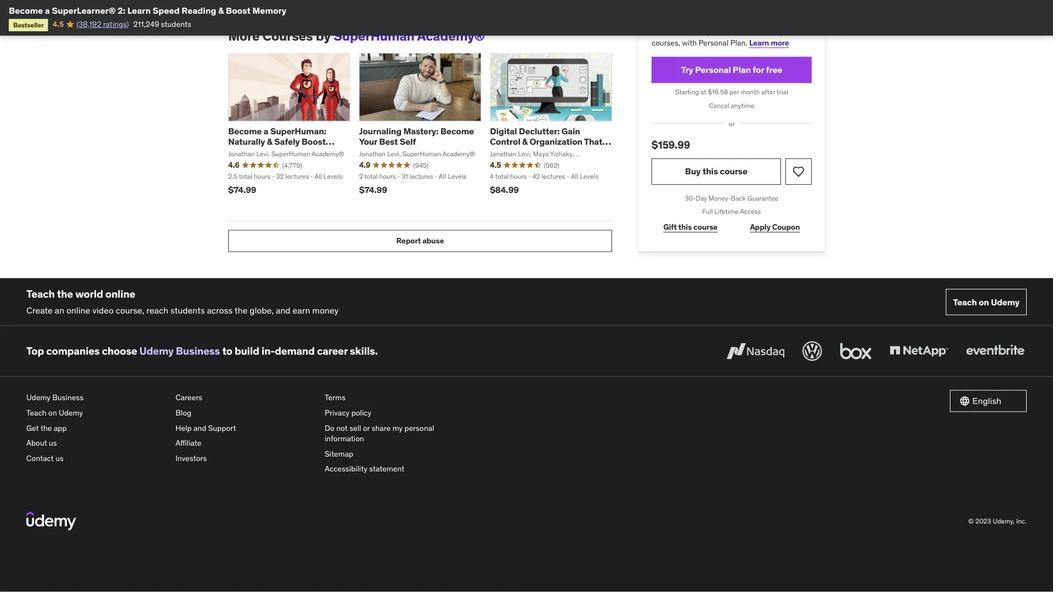 Task type: describe. For each thing, give the bounding box(es) containing it.
on inside udemy business teach on udemy get the app about us contact us
[[48, 409, 57, 418]]

blog link
[[176, 406, 316, 421]]

create
[[26, 305, 53, 317]]

buy this course button
[[652, 159, 782, 185]]

teach for on
[[954, 297, 978, 308]]

course for buy this course
[[720, 166, 748, 177]]

0 vertical spatial learn
[[128, 5, 151, 16]]

2023
[[976, 518, 992, 526]]

affiliate
[[176, 439, 202, 449]]

investors link
[[176, 452, 316, 467]]

get inside udemy business teach on udemy get the app about us contact us
[[26, 424, 39, 434]]

day
[[696, 194, 708, 203]]

of
[[753, 27, 760, 37]]

2:
[[118, 5, 126, 16]]

30-
[[686, 194, 696, 203]]

udemy up eventbrite "image" on the bottom
[[992, 297, 1020, 308]]

and inside teach the world online create an online video course, reach students across the globe, and earn money
[[276, 305, 291, 317]]

video
[[92, 305, 114, 317]]

42 lectures
[[533, 173, 566, 181]]

statement
[[370, 465, 405, 475]]

superhuman inside the journaling mastery: become your best self jonathan levi, superhuman academy®
[[403, 150, 441, 158]]

for
[[753, 64, 765, 76]]

demand
[[275, 345, 315, 358]]

levi, for control
[[519, 150, 532, 158]]

gift this course
[[664, 223, 718, 232]]

gift
[[664, 223, 677, 232]]

32
[[276, 173, 284, 181]]

testosterone
[[228, 147, 282, 158]]

blog
[[176, 409, 192, 418]]

hours for journaling mastery: become your best self
[[380, 173, 396, 181]]

terms privacy policy do not sell or share my personal information sitemap accessibility statement
[[325, 393, 435, 475]]

1 vertical spatial online
[[67, 305, 90, 317]]

udemy business teach on udemy get the app about us contact us
[[26, 393, 84, 464]]

about
[[26, 439, 47, 449]]

inc.
[[1017, 518, 1028, 526]]

1 horizontal spatial on
[[980, 297, 990, 308]]

2 levels from the left
[[448, 173, 467, 181]]

digital declutter: gain control & organization that lasts! link
[[490, 126, 612, 158]]

211,249
[[133, 19, 159, 29]]

this for buy
[[703, 166, 719, 177]]

free
[[767, 64, 783, 76]]

$84.99
[[490, 185, 519, 196]]

organization
[[530, 136, 583, 148]]

jonathan inside the journaling mastery: become your best self jonathan levi, superhuman academy®
[[359, 150, 386, 158]]

get inside get this course, plus 11,000+ of our top-rated courses, with personal plan.
[[652, 27, 665, 37]]

speed
[[153, 5, 180, 16]]

udemy,
[[994, 518, 1016, 526]]

2 all levels from the left
[[439, 173, 467, 181]]

careers link
[[176, 391, 316, 406]]

become for become a superlearner® 2: learn speed reading & boost memory
[[9, 5, 43, 16]]

control
[[490, 136, 521, 148]]

boost inside become a superhuman: naturally & safely boost testosterone
[[302, 136, 326, 148]]

superhuman up (4,779)
[[272, 150, 310, 158]]

plan
[[733, 64, 751, 76]]

0 vertical spatial the
[[57, 288, 73, 301]]

superhuman right by
[[334, 28, 415, 45]]

4 total hours
[[490, 173, 527, 181]]

best
[[379, 136, 398, 148]]

careers
[[176, 393, 203, 403]]

1 vertical spatial personal
[[696, 64, 731, 76]]

lectures for testosterone
[[285, 173, 309, 181]]

reach
[[147, 305, 168, 317]]

(945)
[[413, 161, 429, 170]]

try personal plan for free
[[682, 64, 783, 76]]

2.5 total hours
[[228, 173, 271, 181]]

lasts!
[[490, 147, 515, 158]]

top-
[[774, 27, 789, 37]]

2 total hours
[[359, 173, 396, 181]]

jonathan for testosterone
[[228, 150, 255, 158]]

the inside udemy business teach on udemy get the app about us contact us
[[41, 424, 52, 434]]

this for gift
[[679, 223, 692, 232]]

all for become a superhuman: naturally & safely boost testosterone
[[315, 173, 322, 181]]

earn
[[293, 305, 310, 317]]

4.5 for (562)
[[490, 160, 501, 170]]

try personal plan for free link
[[652, 57, 812, 83]]

digital declutter: gain control & organization that lasts!
[[490, 126, 603, 158]]

buy
[[686, 166, 701, 177]]

a for superhuman:
[[264, 126, 269, 137]]

help and support link
[[176, 421, 316, 436]]

at
[[701, 88, 707, 97]]

all for digital declutter: gain control & organization that lasts!
[[571, 173, 579, 181]]

(562)
[[544, 161, 560, 170]]

2 all from the left
[[439, 173, 447, 181]]

2
[[359, 173, 363, 181]]

after
[[762, 88, 776, 97]]

superhuman academy® link
[[334, 28, 485, 45]]

(38,192 ratings)
[[76, 19, 129, 29]]

my
[[393, 424, 403, 434]]

hours for digital declutter: gain control & organization that lasts!
[[511, 173, 527, 181]]

academy® inside the journaling mastery: become your best self jonathan levi, superhuman academy®
[[443, 150, 475, 158]]

report abuse button
[[228, 231, 613, 252]]

hours for become a superhuman: naturally & safely boost testosterone
[[254, 173, 271, 181]]

jonathan for lasts!
[[490, 150, 517, 158]]

careers blog help and support affiliate investors
[[176, 393, 236, 464]]

0 vertical spatial udemy business link
[[139, 345, 220, 358]]

get this course, plus 11,000+ of our top-rated courses, with personal plan.
[[652, 27, 807, 48]]

reading
[[182, 5, 216, 16]]

0 vertical spatial or
[[729, 120, 735, 128]]

total for digital declutter: gain control & organization that lasts!
[[496, 173, 509, 181]]

courses
[[263, 28, 313, 45]]

2 lectures from the left
[[410, 173, 434, 181]]

cancel
[[710, 102, 730, 110]]

0 vertical spatial online
[[105, 288, 135, 301]]

investors
[[176, 454, 207, 464]]

superhuman inside jonathan levi, maya yizhaky, superhuman academy®
[[490, 159, 529, 168]]

4.9
[[359, 160, 371, 170]]

2 horizontal spatial the
[[235, 305, 248, 317]]

choose
[[102, 345, 137, 358]]

apply coupon button
[[739, 217, 812, 239]]

digital
[[490, 126, 517, 137]]

0 vertical spatial students
[[161, 19, 191, 29]]

yizhaky,
[[550, 150, 574, 158]]

562 reviews element
[[544, 161, 560, 170]]

box image
[[838, 340, 875, 364]]

in-
[[262, 345, 275, 358]]

safely
[[274, 136, 300, 148]]

and inside careers blog help and support affiliate investors
[[194, 424, 206, 434]]

english button
[[951, 391, 1028, 413]]

lectures for lasts!
[[542, 173, 566, 181]]

english
[[973, 396, 1002, 407]]

buy this course
[[686, 166, 748, 177]]

$74.99 for become a superhuman: naturally & safely boost testosterone
[[228, 185, 256, 196]]

(38,192
[[76, 19, 101, 29]]

app
[[54, 424, 67, 434]]

help
[[176, 424, 192, 434]]

sitemap link
[[325, 447, 466, 462]]



Task type: locate. For each thing, give the bounding box(es) containing it.
nasdaq image
[[725, 340, 788, 364]]

0 horizontal spatial course
[[694, 223, 718, 232]]

journaling mastery: become your best self jonathan levi, superhuman academy®
[[359, 126, 475, 158]]

levi, down naturally
[[256, 150, 270, 158]]

& inside digital declutter: gain control & organization that lasts!
[[523, 136, 528, 148]]

levi, for naturally
[[256, 150, 270, 158]]

1 horizontal spatial total
[[365, 173, 378, 181]]

this right gift
[[679, 223, 692, 232]]

3 hours from the left
[[511, 173, 527, 181]]

(4,779)
[[282, 161, 302, 170]]

academy® inside jonathan levi, maya yizhaky, superhuman academy®
[[531, 159, 563, 168]]

the
[[57, 288, 73, 301], [235, 305, 248, 317], [41, 424, 52, 434]]

build
[[235, 345, 260, 358]]

1 vertical spatial and
[[194, 424, 206, 434]]

0 horizontal spatial all levels
[[315, 173, 342, 181]]

teach for the
[[26, 288, 55, 301]]

contact us link
[[26, 452, 167, 467]]

rated
[[789, 27, 807, 37]]

lectures down '562 reviews' element
[[542, 173, 566, 181]]

accessibility statement link
[[325, 462, 466, 477]]

2 levi, from the left
[[388, 150, 401, 158]]

1 vertical spatial learn
[[750, 38, 770, 48]]

2 vertical spatial this
[[679, 223, 692, 232]]

become up testosterone
[[228, 126, 262, 137]]

31
[[402, 173, 408, 181]]

levels left 4
[[448, 173, 467, 181]]

personal inside get this course, plus 11,000+ of our top-rated courses, with personal plan.
[[699, 38, 729, 48]]

gift this course link
[[652, 217, 730, 239]]

all levels for become a superhuman: naturally & safely boost testosterone
[[315, 173, 342, 181]]

1 horizontal spatial boost
[[302, 136, 326, 148]]

1 vertical spatial students
[[171, 305, 205, 317]]

1 vertical spatial course
[[694, 223, 718, 232]]

all right 32 lectures
[[315, 173, 322, 181]]

1 horizontal spatial get
[[652, 27, 665, 37]]

1 horizontal spatial levi,
[[388, 150, 401, 158]]

a
[[45, 5, 50, 16], [264, 126, 269, 137]]

1 horizontal spatial the
[[57, 288, 73, 301]]

2 horizontal spatial all
[[571, 173, 579, 181]]

contact
[[26, 454, 54, 464]]

1 horizontal spatial levels
[[448, 173, 467, 181]]

money
[[313, 305, 339, 317]]

2 horizontal spatial become
[[441, 126, 474, 137]]

us right contact
[[56, 454, 64, 464]]

course, inside teach the world online create an online video course, reach students across the globe, and earn money
[[116, 305, 144, 317]]

accessibility
[[325, 465, 368, 475]]

0 horizontal spatial hours
[[254, 173, 271, 181]]

boost up more
[[226, 5, 251, 16]]

$74.99 down 2.5 total hours
[[228, 185, 256, 196]]

1 horizontal spatial course,
[[681, 27, 706, 37]]

course inside gift this course link
[[694, 223, 718, 232]]

teach inside teach the world online create an online video course, reach students across the globe, and earn money
[[26, 288, 55, 301]]

1 levels from the left
[[324, 173, 342, 181]]

or right sell
[[363, 424, 370, 434]]

0 horizontal spatial and
[[194, 424, 206, 434]]

udemy up app
[[59, 409, 83, 418]]

2 hours from the left
[[380, 173, 396, 181]]

volkswagen image
[[801, 340, 825, 364]]

1 horizontal spatial learn
[[750, 38, 770, 48]]

1 vertical spatial on
[[48, 409, 57, 418]]

the up an
[[57, 288, 73, 301]]

all levels for digital declutter: gain control & organization that lasts!
[[571, 173, 599, 181]]

our
[[762, 27, 773, 37]]

0 horizontal spatial online
[[67, 305, 90, 317]]

2 horizontal spatial total
[[496, 173, 509, 181]]

1 levi, from the left
[[256, 150, 270, 158]]

1 vertical spatial this
[[703, 166, 719, 177]]

guarantee
[[748, 194, 779, 203]]

0 vertical spatial this
[[666, 27, 679, 37]]

1 horizontal spatial 4.5
[[490, 160, 501, 170]]

0 vertical spatial get
[[652, 27, 665, 37]]

1 horizontal spatial teach on udemy link
[[947, 290, 1028, 316]]

and right help
[[194, 424, 206, 434]]

coupon
[[773, 223, 801, 232]]

wishlist image
[[793, 165, 806, 179]]

share
[[372, 424, 391, 434]]

all levels right 31 lectures
[[439, 173, 467, 181]]

this
[[666, 27, 679, 37], [703, 166, 719, 177], [679, 223, 692, 232]]

© 2023 udemy, inc.
[[969, 518, 1028, 526]]

2 horizontal spatial &
[[523, 136, 528, 148]]

bestseller
[[13, 21, 44, 29]]

4.5 up 4
[[490, 160, 501, 170]]

apply coupon
[[751, 223, 801, 232]]

total right the 2
[[365, 173, 378, 181]]

trial
[[777, 88, 789, 97]]

course, up with on the top of page
[[681, 27, 706, 37]]

with
[[683, 38, 697, 48]]

course inside buy this course button
[[720, 166, 748, 177]]

personal down plus on the top right of the page
[[699, 38, 729, 48]]

1 horizontal spatial and
[[276, 305, 291, 317]]

0 horizontal spatial or
[[363, 424, 370, 434]]

& up jonathan levi, maya yizhaky, superhuman academy®
[[523, 136, 528, 148]]

$74.99
[[228, 185, 256, 196], [359, 185, 387, 196]]

0 horizontal spatial learn
[[128, 5, 151, 16]]

0 horizontal spatial get
[[26, 424, 39, 434]]

0 vertical spatial teach on udemy link
[[947, 290, 1028, 316]]

become for become a superhuman: naturally & safely boost testosterone
[[228, 126, 262, 137]]

2 total from the left
[[365, 173, 378, 181]]

online up video
[[105, 288, 135, 301]]

mastery:
[[404, 126, 439, 137]]

this up the courses, in the right of the page
[[666, 27, 679, 37]]

business
[[176, 345, 220, 358], [52, 393, 84, 403]]

udemy image
[[26, 513, 76, 531]]

business left to
[[176, 345, 220, 358]]

0 horizontal spatial $74.99
[[228, 185, 256, 196]]

ratings)
[[103, 19, 129, 29]]

0 horizontal spatial course,
[[116, 305, 144, 317]]

hours left 31
[[380, 173, 396, 181]]

1 $74.99 from the left
[[228, 185, 256, 196]]

personal up $16.58
[[696, 64, 731, 76]]

0 vertical spatial and
[[276, 305, 291, 317]]

1 vertical spatial boost
[[302, 136, 326, 148]]

students inside teach the world online create an online video course, reach students across the globe, and earn money
[[171, 305, 205, 317]]

total right 4
[[496, 173, 509, 181]]

become
[[9, 5, 43, 16], [228, 126, 262, 137], [441, 126, 474, 137]]

levels
[[324, 173, 342, 181], [448, 173, 467, 181], [580, 173, 599, 181]]

starting
[[676, 88, 700, 97]]

&
[[218, 5, 224, 16], [267, 136, 273, 148], [523, 136, 528, 148]]

online
[[105, 288, 135, 301], [67, 305, 90, 317]]

$16.58
[[709, 88, 729, 97]]

2 jonathan from the left
[[359, 150, 386, 158]]

2 vertical spatial the
[[41, 424, 52, 434]]

the left globe,
[[235, 305, 248, 317]]

$74.99 for journaling mastery: become your best self
[[359, 185, 387, 196]]

students down the speed
[[161, 19, 191, 29]]

learn more link
[[750, 38, 790, 48]]

course, inside get this course, plus 11,000+ of our top-rated courses, with personal plan.
[[681, 27, 706, 37]]

4.6
[[228, 160, 240, 170]]

on
[[980, 297, 990, 308], [48, 409, 57, 418]]

do
[[325, 424, 335, 434]]

0 horizontal spatial a
[[45, 5, 50, 16]]

learn down of at the right of page
[[750, 38, 770, 48]]

levels left the 2
[[324, 173, 342, 181]]

0 horizontal spatial levels
[[324, 173, 342, 181]]

1 hours from the left
[[254, 173, 271, 181]]

get
[[652, 27, 665, 37], [26, 424, 39, 434]]

courses,
[[652, 38, 681, 48]]

1 horizontal spatial all
[[439, 173, 447, 181]]

1 horizontal spatial jonathan
[[359, 150, 386, 158]]

the left app
[[41, 424, 52, 434]]

levi, inside jonathan levi, maya yizhaky, superhuman academy®
[[519, 150, 532, 158]]

teach on udemy link up eventbrite "image" on the bottom
[[947, 290, 1028, 316]]

policy
[[352, 409, 372, 418]]

4.5 down 'superlearner®'
[[53, 19, 64, 29]]

eventbrite image
[[964, 340, 1028, 364]]

this right buy at the top of the page
[[703, 166, 719, 177]]

udemy business link up get the app link
[[26, 391, 167, 406]]

levi, down best
[[388, 150, 401, 158]]

levi, left maya
[[519, 150, 532, 158]]

0 horizontal spatial &
[[218, 5, 224, 16]]

superhuman up (945)
[[403, 150, 441, 158]]

0 horizontal spatial levi,
[[256, 150, 270, 158]]

by
[[316, 28, 331, 45]]

jonathan down naturally
[[228, 150, 255, 158]]

jonathan inside jonathan levi, maya yizhaky, superhuman academy®
[[490, 150, 517, 158]]

1 vertical spatial course,
[[116, 305, 144, 317]]

this inside get this course, plus 11,000+ of our top-rated courses, with personal plan.
[[666, 27, 679, 37]]

jonathan down control
[[490, 150, 517, 158]]

& left safely
[[267, 136, 273, 148]]

report
[[397, 236, 421, 246]]

total right "2.5"
[[239, 173, 252, 181]]

levels down that
[[580, 173, 599, 181]]

course, right video
[[116, 305, 144, 317]]

this for get
[[666, 27, 679, 37]]

1 all levels from the left
[[315, 173, 342, 181]]

3 all levels from the left
[[571, 173, 599, 181]]

& inside become a superhuman: naturally & safely boost testosterone
[[267, 136, 273, 148]]

1 vertical spatial udemy business link
[[26, 391, 167, 406]]

or inside terms privacy policy do not sell or share my personal information sitemap accessibility statement
[[363, 424, 370, 434]]

total for become a superhuman: naturally & safely boost testosterone
[[239, 173, 252, 181]]

0 vertical spatial course,
[[681, 27, 706, 37]]

on up eventbrite "image" on the bottom
[[980, 297, 990, 308]]

and
[[276, 305, 291, 317], [194, 424, 206, 434]]

1 horizontal spatial or
[[729, 120, 735, 128]]

apply
[[751, 223, 771, 232]]

more
[[771, 38, 790, 48]]

hours left 42
[[511, 173, 527, 181]]

2.5
[[228, 173, 238, 181]]

1 vertical spatial or
[[363, 424, 370, 434]]

2 $74.99 from the left
[[359, 185, 387, 196]]

more courses by superhuman academy®
[[228, 28, 485, 45]]

1 horizontal spatial all levels
[[439, 173, 467, 181]]

1 horizontal spatial business
[[176, 345, 220, 358]]

0 horizontal spatial become
[[9, 5, 43, 16]]

udemy up about on the left of page
[[26, 393, 51, 403]]

all right 31 lectures
[[439, 173, 447, 181]]

1 horizontal spatial online
[[105, 288, 135, 301]]

4.5
[[53, 19, 64, 29], [490, 160, 501, 170]]

maya
[[534, 150, 549, 158]]

total for journaling mastery: become your best self
[[365, 173, 378, 181]]

gain
[[562, 126, 581, 137]]

945 reviews element
[[413, 161, 429, 170]]

teach on udemy link up about us link
[[26, 406, 167, 421]]

0 vertical spatial boost
[[226, 5, 251, 16]]

privacy policy link
[[325, 406, 466, 421]]

& for become
[[267, 136, 273, 148]]

try
[[682, 64, 694, 76]]

$74.99 down 2 total hours
[[359, 185, 387, 196]]

0 vertical spatial business
[[176, 345, 220, 358]]

teach the world online create an online video course, reach students across the globe, and earn money
[[26, 288, 339, 317]]

1 vertical spatial 4.5
[[490, 160, 501, 170]]

1 vertical spatial us
[[56, 454, 64, 464]]

0 horizontal spatial the
[[41, 424, 52, 434]]

0 horizontal spatial total
[[239, 173, 252, 181]]

udemy business link down reach
[[139, 345, 220, 358]]

3 levels from the left
[[580, 173, 599, 181]]

jonathan down your
[[359, 150, 386, 158]]

1 jonathan from the left
[[228, 150, 255, 158]]

0 horizontal spatial teach on udemy link
[[26, 406, 167, 421]]

get the app link
[[26, 421, 167, 436]]

1 horizontal spatial lectures
[[410, 173, 434, 181]]

terms
[[325, 393, 346, 403]]

become inside become a superhuman: naturally & safely boost testosterone
[[228, 126, 262, 137]]

us right about on the left of page
[[49, 439, 57, 449]]

1 horizontal spatial hours
[[380, 173, 396, 181]]

0 horizontal spatial business
[[52, 393, 84, 403]]

full
[[703, 208, 713, 216]]

report abuse
[[397, 236, 444, 246]]

levels for digital declutter: gain control & organization that lasts!
[[580, 173, 599, 181]]

plan.
[[731, 38, 748, 48]]

starting at $16.58 per month after trial cancel anytime
[[676, 88, 789, 110]]

a left 'superlearner®'
[[45, 5, 50, 16]]

1 vertical spatial the
[[235, 305, 248, 317]]

privacy
[[325, 409, 350, 418]]

30-day money-back guarantee full lifetime access
[[686, 194, 779, 216]]

online right an
[[67, 305, 90, 317]]

all levels
[[315, 173, 342, 181], [439, 173, 467, 181], [571, 173, 599, 181]]

levi, inside the journaling mastery: become your best self jonathan levi, superhuman academy®
[[388, 150, 401, 158]]

across
[[207, 305, 233, 317]]

globe,
[[250, 305, 274, 317]]

211,249 students
[[133, 19, 191, 29]]

this inside button
[[703, 166, 719, 177]]

lectures down 945 reviews element
[[410, 173, 434, 181]]

or down anytime on the top right of page
[[729, 120, 735, 128]]

course up back
[[720, 166, 748, 177]]

3 jonathan from the left
[[490, 150, 517, 158]]

anytime
[[731, 102, 755, 110]]

0 horizontal spatial boost
[[226, 5, 251, 16]]

business up app
[[52, 393, 84, 403]]

2 horizontal spatial all levels
[[571, 173, 599, 181]]

0 horizontal spatial 4.5
[[53, 19, 64, 29]]

all right '42 lectures'
[[571, 173, 579, 181]]

2 horizontal spatial jonathan
[[490, 150, 517, 158]]

0 horizontal spatial on
[[48, 409, 57, 418]]

0 vertical spatial us
[[49, 439, 57, 449]]

a inside become a superhuman: naturally & safely boost testosterone
[[264, 126, 269, 137]]

all levels left the 2
[[315, 173, 342, 181]]

self
[[400, 136, 416, 148]]

get up about on the left of page
[[26, 424, 39, 434]]

1 vertical spatial teach on udemy link
[[26, 406, 167, 421]]

a left safely
[[264, 126, 269, 137]]

0 vertical spatial on
[[980, 297, 990, 308]]

2 horizontal spatial levels
[[580, 173, 599, 181]]

4.5 for (38,192 ratings)
[[53, 19, 64, 29]]

lectures down 4779 reviews element
[[285, 173, 309, 181]]

1 horizontal spatial &
[[267, 136, 273, 148]]

0 vertical spatial a
[[45, 5, 50, 16]]

become up bestseller
[[9, 5, 43, 16]]

udemy right 'choose'
[[139, 345, 174, 358]]

0 vertical spatial 4.5
[[53, 19, 64, 29]]

1 all from the left
[[315, 173, 322, 181]]

world
[[75, 288, 103, 301]]

1 horizontal spatial course
[[720, 166, 748, 177]]

information
[[325, 434, 364, 444]]

2 horizontal spatial hours
[[511, 173, 527, 181]]

become inside the journaling mastery: become your best self jonathan levi, superhuman academy®
[[441, 126, 474, 137]]

sitemap
[[325, 450, 354, 459]]

teach on udemy
[[954, 297, 1020, 308]]

abuse
[[423, 236, 444, 246]]

1 lectures from the left
[[285, 173, 309, 181]]

superlearner®
[[52, 5, 116, 16]]

0 horizontal spatial all
[[315, 173, 322, 181]]

1 vertical spatial a
[[264, 126, 269, 137]]

all levels down yizhaky,
[[571, 173, 599, 181]]

your
[[359, 136, 378, 148]]

boost right safely
[[302, 136, 326, 148]]

& right reading
[[218, 5, 224, 16]]

3 levi, from the left
[[519, 150, 532, 158]]

students right reach
[[171, 305, 205, 317]]

total
[[239, 173, 252, 181], [365, 173, 378, 181], [496, 173, 509, 181]]

3 total from the left
[[496, 173, 509, 181]]

1 horizontal spatial a
[[264, 126, 269, 137]]

0 horizontal spatial jonathan
[[228, 150, 255, 158]]

on up app
[[48, 409, 57, 418]]

and left earn
[[276, 305, 291, 317]]

2 horizontal spatial levi,
[[519, 150, 532, 158]]

1 horizontal spatial $74.99
[[359, 185, 387, 196]]

& for digital
[[523, 136, 528, 148]]

levels for become a superhuman: naturally & safely boost testosterone
[[324, 173, 342, 181]]

learn
[[128, 5, 151, 16], [750, 38, 770, 48]]

1 total from the left
[[239, 173, 252, 181]]

3 lectures from the left
[[542, 173, 566, 181]]

superhuman down lasts!
[[490, 159, 529, 168]]

become right mastery:
[[441, 126, 474, 137]]

course for gift this course
[[694, 223, 718, 232]]

0 vertical spatial personal
[[699, 38, 729, 48]]

3 all from the left
[[571, 173, 579, 181]]

netapp image
[[888, 340, 951, 364]]

learn up 211,249
[[128, 5, 151, 16]]

business inside udemy business teach on udemy get the app about us contact us
[[52, 393, 84, 403]]

small image
[[960, 396, 971, 407]]

0 vertical spatial course
[[720, 166, 748, 177]]

declutter:
[[519, 126, 560, 137]]

teach inside udemy business teach on udemy get the app about us contact us
[[26, 409, 47, 418]]

get up the courses, in the right of the page
[[652, 27, 665, 37]]

1 vertical spatial business
[[52, 393, 84, 403]]

hours left 32
[[254, 173, 271, 181]]

us
[[49, 439, 57, 449], [56, 454, 64, 464]]

course down full
[[694, 223, 718, 232]]

a for superlearner®
[[45, 5, 50, 16]]

4779 reviews element
[[282, 161, 302, 170]]

2 horizontal spatial lectures
[[542, 173, 566, 181]]

0 horizontal spatial lectures
[[285, 173, 309, 181]]

1 vertical spatial get
[[26, 424, 39, 434]]



Task type: vqa. For each thing, say whether or not it's contained in the screenshot.
xsmall icon
no



